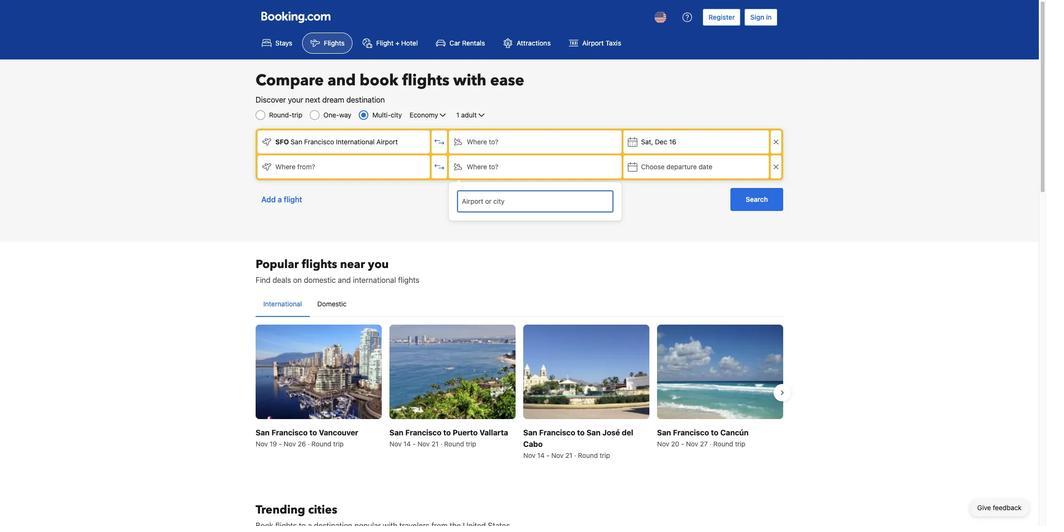 Task type: locate. For each thing, give the bounding box(es) containing it.
round
[[311, 440, 331, 448], [444, 440, 464, 448], [713, 440, 733, 448], [578, 451, 598, 460]]

2 where to? button from the top
[[449, 155, 621, 178]]

0 horizontal spatial 14
[[404, 440, 411, 448]]

where for choose departure date
[[467, 163, 487, 171]]

to? for sat, dec 16
[[489, 138, 498, 146]]

1 vertical spatial international
[[263, 300, 302, 308]]

flights right international
[[398, 276, 419, 284]]

1 horizontal spatial airport
[[582, 39, 604, 47]]

add a flight
[[261, 195, 302, 204]]

airport down multi-city
[[376, 138, 398, 146]]

airport left taxis
[[582, 39, 604, 47]]

trip inside san francisco to san josé del cabo nov 14 - nov 21 · round trip
[[600, 451, 610, 460]]

cities
[[308, 502, 337, 518]]

21 inside san francisco to puerto vallarta nov 14 - nov 21 · round trip
[[432, 440, 439, 448]]

to for san
[[577, 428, 585, 437]]

trip inside san francisco to vancouver nov 19 - nov 26 · round trip
[[333, 440, 344, 448]]

san
[[291, 138, 302, 146], [256, 428, 270, 437], [389, 428, 403, 437], [523, 428, 537, 437], [587, 428, 601, 437], [657, 428, 671, 437]]

to left "puerto"
[[443, 428, 451, 437]]

0 vertical spatial where to? button
[[449, 130, 621, 153]]

0 vertical spatial and
[[328, 70, 356, 91]]

and down "near"
[[338, 276, 351, 284]]

to? for choose departure date
[[489, 163, 498, 171]]

2 to from the left
[[443, 428, 451, 437]]

· inside san francisco to puerto vallarta nov 14 - nov 21 · round trip
[[440, 440, 442, 448]]

francisco up "27"
[[673, 428, 709, 437]]

0 vertical spatial airport
[[582, 39, 604, 47]]

popular
[[256, 257, 299, 272]]

airport taxis link
[[561, 33, 629, 54]]

0 vertical spatial to?
[[489, 138, 498, 146]]

21 inside san francisco to san josé del cabo nov 14 - nov 21 · round trip
[[565, 451, 572, 460]]

san francisco to puerto vallarta image
[[389, 325, 516, 419]]

and
[[328, 70, 356, 91], [338, 276, 351, 284]]

stays
[[275, 39, 292, 47]]

san inside san francisco to puerto vallarta nov 14 - nov 21 · round trip
[[389, 428, 403, 437]]

0 horizontal spatial international
[[263, 300, 302, 308]]

0 horizontal spatial 21
[[432, 440, 439, 448]]

1 horizontal spatial 14
[[537, 451, 545, 460]]

where for sat, dec 16
[[467, 138, 487, 146]]

0 vertical spatial international
[[336, 138, 375, 146]]

1 where to? from the top
[[467, 138, 498, 146]]

flights up domestic
[[302, 257, 337, 272]]

in
[[766, 13, 772, 21]]

where to? for sat, dec 16
[[467, 138, 498, 146]]

to left josé
[[577, 428, 585, 437]]

international inside button
[[263, 300, 302, 308]]

trending
[[256, 502, 305, 518]]

multi-
[[372, 111, 391, 119]]

to inside san francisco to vancouver nov 19 - nov 26 · round trip
[[309, 428, 317, 437]]

where to?
[[467, 138, 498, 146], [467, 163, 498, 171]]

francisco left "puerto"
[[405, 428, 441, 437]]

city
[[391, 111, 402, 119]]

a
[[278, 195, 282, 204]]

2 where to? from the top
[[467, 163, 498, 171]]

francisco inside san francisco to san josé del cabo nov 14 - nov 21 · round trip
[[539, 428, 575, 437]]

san inside san francisco to cancún nov 20 - nov 27 · round trip
[[657, 428, 671, 437]]

to?
[[489, 138, 498, 146], [489, 163, 498, 171]]

francisco up cabo
[[539, 428, 575, 437]]

flights
[[402, 70, 449, 91], [302, 257, 337, 272], [398, 276, 419, 284]]

san inside san francisco to vancouver nov 19 - nov 26 · round trip
[[256, 428, 270, 437]]

tab list containing international
[[256, 292, 783, 318]]

nov
[[256, 440, 268, 448], [284, 440, 296, 448], [389, 440, 402, 448], [418, 440, 430, 448], [657, 440, 669, 448], [686, 440, 698, 448], [523, 451, 536, 460], [551, 451, 564, 460]]

to inside san francisco to cancún nov 20 - nov 27 · round trip
[[711, 428, 719, 437]]

1 vertical spatial to?
[[489, 163, 498, 171]]

to for cancún
[[711, 428, 719, 437]]

francisco inside san francisco to cancún nov 20 - nov 27 · round trip
[[673, 428, 709, 437]]

round-trip
[[269, 111, 302, 119]]

1 vertical spatial 14
[[537, 451, 545, 460]]

0 vertical spatial flights
[[402, 70, 449, 91]]

cabo
[[523, 440, 543, 449]]

francisco inside san francisco to vancouver nov 19 - nov 26 · round trip
[[271, 428, 308, 437]]

2 to? from the top
[[489, 163, 498, 171]]

trip down vancouver
[[333, 440, 344, 448]]

trip
[[292, 111, 302, 119], [333, 440, 344, 448], [466, 440, 476, 448], [735, 440, 746, 448], [600, 451, 610, 460]]

san francisco to vancouver image
[[256, 325, 382, 419]]

2 vertical spatial flights
[[398, 276, 419, 284]]

flights inside compare and book flights with ease discover your next dream destination
[[402, 70, 449, 91]]

Airport or city text field
[[461, 196, 610, 207]]

give
[[977, 504, 991, 512]]

trip inside san francisco to puerto vallarta nov 14 - nov 21 · round trip
[[466, 440, 476, 448]]

to inside san francisco to san josé del cabo nov 14 - nov 21 · round trip
[[577, 428, 585, 437]]

choose departure date
[[641, 163, 712, 171]]

to inside san francisco to puerto vallarta nov 14 - nov 21 · round trip
[[443, 428, 451, 437]]

car rentals link
[[428, 33, 493, 54]]

francisco up 26
[[271, 428, 308, 437]]

trip inside san francisco to cancún nov 20 - nov 27 · round trip
[[735, 440, 746, 448]]

international up where from? popup button
[[336, 138, 375, 146]]

san francisco to cancún image
[[657, 325, 783, 419]]

0 vertical spatial 21
[[432, 440, 439, 448]]

economy
[[410, 111, 438, 119]]

1 vertical spatial flights
[[302, 257, 337, 272]]

1 adult button
[[455, 109, 487, 121]]

14 inside san francisco to san josé del cabo nov 14 - nov 21 · round trip
[[537, 451, 545, 460]]

0 vertical spatial 14
[[404, 440, 411, 448]]

trip down "puerto"
[[466, 440, 476, 448]]

flights up economy
[[402, 70, 449, 91]]

one-way
[[323, 111, 351, 119]]

cancún
[[720, 428, 749, 437]]

trip down cancún
[[735, 440, 746, 448]]

flights
[[324, 39, 345, 47]]

·
[[308, 440, 310, 448], [440, 440, 442, 448], [710, 440, 712, 448], [574, 451, 576, 460]]

domestic button
[[310, 292, 354, 317]]

round inside san francisco to san josé del cabo nov 14 - nov 21 · round trip
[[578, 451, 598, 460]]

1 where to? button from the top
[[449, 130, 621, 153]]

francisco for san francisco to puerto vallarta
[[405, 428, 441, 437]]

1 horizontal spatial 21
[[565, 451, 572, 460]]

international down the deals
[[263, 300, 302, 308]]

1 vertical spatial 21
[[565, 451, 572, 460]]

3 to from the left
[[577, 428, 585, 437]]

1 vertical spatial airport
[[376, 138, 398, 146]]

to left vancouver
[[309, 428, 317, 437]]

trip down josé
[[600, 451, 610, 460]]

to left cancún
[[711, 428, 719, 437]]

francisco up from?
[[304, 138, 334, 146]]

19
[[270, 440, 277, 448]]

next
[[305, 95, 320, 104]]

on
[[293, 276, 302, 284]]

booking.com logo image
[[261, 11, 330, 23], [261, 11, 330, 23]]

1 to? from the top
[[489, 138, 498, 146]]

vancouver
[[319, 428, 358, 437]]

and inside popular flights near you find deals on domestic and international flights
[[338, 276, 351, 284]]

21
[[432, 440, 439, 448], [565, 451, 572, 460]]

+
[[395, 39, 399, 47]]

airport
[[582, 39, 604, 47], [376, 138, 398, 146]]

tab list
[[256, 292, 783, 318]]

give feedback button
[[970, 499, 1029, 517]]

trip down your
[[292, 111, 302, 119]]

francisco
[[304, 138, 334, 146], [271, 428, 308, 437], [405, 428, 441, 437], [539, 428, 575, 437], [673, 428, 709, 437]]

region
[[248, 321, 791, 464]]

francisco inside san francisco to puerto vallarta nov 14 - nov 21 · round trip
[[405, 428, 441, 437]]

from?
[[297, 163, 315, 171]]

1 vertical spatial and
[[338, 276, 351, 284]]

1 vertical spatial where to?
[[467, 163, 498, 171]]

4 to from the left
[[711, 428, 719, 437]]

josé
[[602, 428, 620, 437]]

- inside san francisco to san josé del cabo nov 14 - nov 21 · round trip
[[546, 451, 550, 460]]

and up dream
[[328, 70, 356, 91]]

sign in link
[[745, 9, 777, 26]]

0 vertical spatial where to?
[[467, 138, 498, 146]]

round-
[[269, 111, 292, 119]]

where
[[467, 138, 487, 146], [275, 163, 296, 171], [467, 163, 487, 171]]

where inside where from? popup button
[[275, 163, 296, 171]]

san for san francisco to puerto vallarta
[[389, 428, 403, 437]]

where to? button
[[449, 130, 621, 153], [449, 155, 621, 178]]

compare
[[256, 70, 324, 91]]

- inside san francisco to cancún nov 20 - nov 27 · round trip
[[681, 440, 684, 448]]

1 to from the left
[[309, 428, 317, 437]]

1 vertical spatial where to? button
[[449, 155, 621, 178]]

· inside san francisco to cancún nov 20 - nov 27 · round trip
[[710, 440, 712, 448]]

compare and book flights with ease discover your next dream destination
[[256, 70, 524, 104]]

to
[[309, 428, 317, 437], [443, 428, 451, 437], [577, 428, 585, 437], [711, 428, 719, 437]]

14 inside san francisco to puerto vallarta nov 14 - nov 21 · round trip
[[404, 440, 411, 448]]



Task type: vqa. For each thing, say whether or not it's contained in the screenshot.
FINISH YOUR BOOKING! 3 ROOMS FOR $303
no



Task type: describe. For each thing, give the bounding box(es) containing it.
car
[[449, 39, 460, 47]]

search
[[746, 195, 768, 203]]

26
[[298, 440, 306, 448]]

francisco for san francisco to vancouver
[[271, 428, 308, 437]]

francisco for san francisco to san josé del cabo
[[539, 428, 575, 437]]

give feedback
[[977, 504, 1022, 512]]

dec
[[655, 138, 667, 146]]

near
[[340, 257, 365, 272]]

san francisco to puerto vallarta nov 14 - nov 21 · round trip
[[389, 428, 508, 448]]

deals
[[273, 276, 291, 284]]

add a flight button
[[256, 188, 308, 211]]

16
[[669, 138, 676, 146]]

san francisco to san josé del cabo nov 14 - nov 21 · round trip
[[523, 428, 633, 460]]

taxis
[[606, 39, 621, 47]]

sfo san francisco international airport
[[275, 138, 398, 146]]

register link
[[703, 9, 741, 26]]

multi-city
[[372, 111, 402, 119]]

round inside san francisco to cancún nov 20 - nov 27 · round trip
[[713, 440, 733, 448]]

attractions
[[517, 39, 551, 47]]

27
[[700, 440, 708, 448]]

1
[[456, 111, 459, 119]]

round inside san francisco to vancouver nov 19 - nov 26 · round trip
[[311, 440, 331, 448]]

date
[[699, 163, 712, 171]]

flight + hotel link
[[355, 33, 426, 54]]

trending cities
[[256, 502, 337, 518]]

discover
[[256, 95, 286, 104]]

flight
[[376, 39, 394, 47]]

flight + hotel
[[376, 39, 418, 47]]

round inside san francisco to puerto vallarta nov 14 - nov 21 · round trip
[[444, 440, 464, 448]]

puerto
[[453, 428, 478, 437]]

attractions link
[[495, 33, 559, 54]]

dream
[[322, 95, 344, 104]]

domestic
[[304, 276, 336, 284]]

to for vancouver
[[309, 428, 317, 437]]

search button
[[730, 188, 783, 211]]

adult
[[461, 111, 477, 119]]

sign in
[[750, 13, 772, 21]]

international
[[353, 276, 396, 284]]

sfo
[[275, 138, 289, 146]]

rentals
[[462, 39, 485, 47]]

sign
[[750, 13, 764, 21]]

and inside compare and book flights with ease discover your next dream destination
[[328, 70, 356, 91]]

register
[[709, 13, 735, 21]]

san for san francisco to vancouver
[[256, 428, 270, 437]]

departure
[[666, 163, 697, 171]]

san francisco to cancún nov 20 - nov 27 · round trip
[[657, 428, 749, 448]]

1 horizontal spatial international
[[336, 138, 375, 146]]

choose
[[641, 163, 665, 171]]

region containing san francisco to vancouver
[[248, 321, 791, 464]]

you
[[368, 257, 389, 272]]

ease
[[490, 70, 524, 91]]

- inside san francisco to puerto vallarta nov 14 - nov 21 · round trip
[[413, 440, 416, 448]]

with
[[453, 70, 486, 91]]

where from? button
[[258, 155, 430, 178]]

flights link
[[302, 33, 353, 54]]

international button
[[256, 292, 310, 317]]

- inside san francisco to vancouver nov 19 - nov 26 · round trip
[[279, 440, 282, 448]]

san for san francisco to san josé del cabo
[[523, 428, 537, 437]]

vallarta
[[480, 428, 508, 437]]

san francisco to vancouver nov 19 - nov 26 · round trip
[[256, 428, 358, 448]]

to for puerto
[[443, 428, 451, 437]]

san francisco to san josé del cabo image
[[523, 325, 649, 419]]

sat, dec 16
[[641, 138, 676, 146]]

domestic
[[317, 300, 347, 308]]

choose departure date button
[[623, 155, 769, 178]]

san for san francisco to cancún
[[657, 428, 671, 437]]

where from?
[[275, 163, 315, 171]]

find
[[256, 276, 271, 284]]

one-
[[323, 111, 339, 119]]

add
[[261, 195, 276, 204]]

where to? for choose departure date
[[467, 163, 498, 171]]

popular flights near you find deals on domestic and international flights
[[256, 257, 419, 284]]

francisco for san francisco to cancún
[[673, 428, 709, 437]]

your
[[288, 95, 303, 104]]

· inside san francisco to san josé del cabo nov 14 - nov 21 · round trip
[[574, 451, 576, 460]]

del
[[622, 428, 633, 437]]

stays link
[[254, 33, 300, 54]]

· inside san francisco to vancouver nov 19 - nov 26 · round trip
[[308, 440, 310, 448]]

sat,
[[641, 138, 653, 146]]

car rentals
[[449, 39, 485, 47]]

airport taxis
[[582, 39, 621, 47]]

book
[[360, 70, 398, 91]]

hotel
[[401, 39, 418, 47]]

0 horizontal spatial airport
[[376, 138, 398, 146]]

where to? button for choose
[[449, 155, 621, 178]]

flight
[[284, 195, 302, 204]]

feedback
[[993, 504, 1022, 512]]

20
[[671, 440, 679, 448]]

1 adult
[[456, 111, 477, 119]]

sat, dec 16 button
[[623, 130, 769, 153]]

where to? button for sat,
[[449, 130, 621, 153]]

destination
[[346, 95, 385, 104]]



